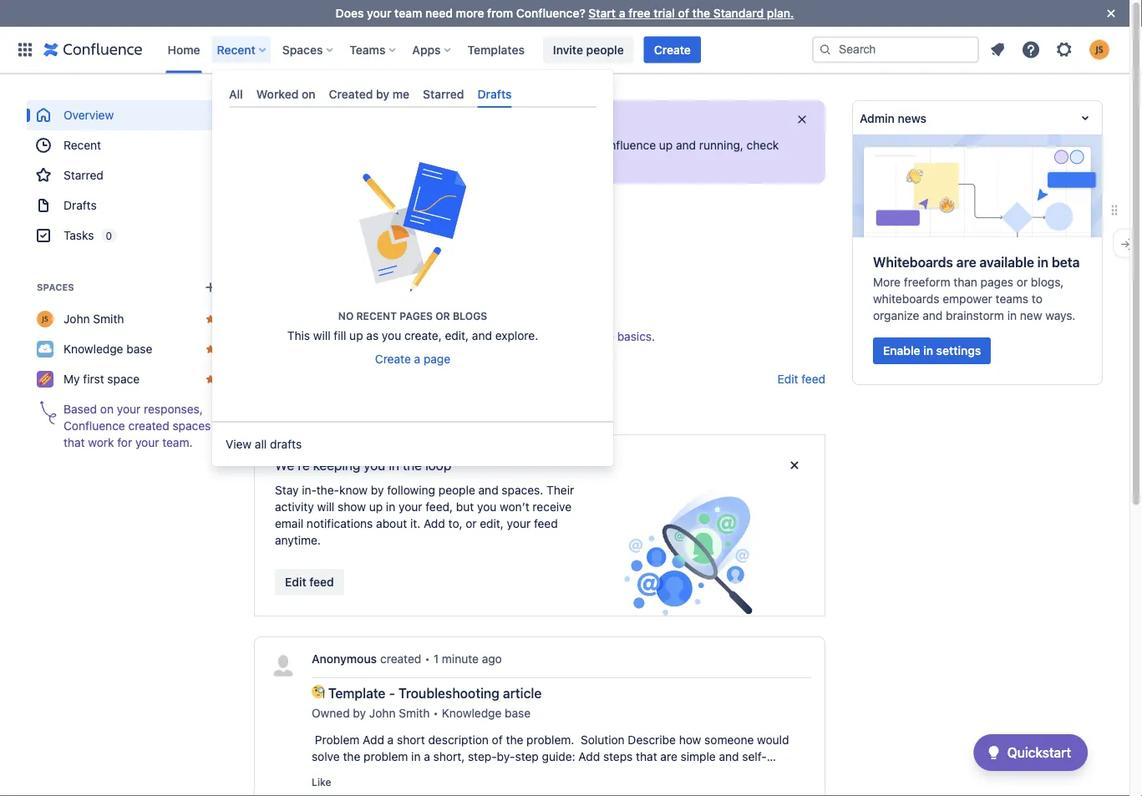 Task type: vqa. For each thing, say whether or not it's contained in the screenshot.
OUT
yes



Task type: locate. For each thing, give the bounding box(es) containing it.
add up overloading on the bottom of page
[[368, 767, 390, 781]]

by inside problem add a short description of the problem.  solution describe how someone would solve the problem in a short, step-by-step guide: add steps that are simple and self- contained add illustrations to instructions by typing /image stick to 3-5 steps per task to avoid overloading readers highlight important information in a panel like this one. to
[[539, 767, 552, 781]]

0 vertical spatial steps
[[603, 750, 633, 764]]

recent link
[[27, 130, 227, 160]]

add inside stay in-the-know by following people and spaces. their activity will show up in your feed, but you won't receive email notifications about it. add to, or edit, your feed anytime.
[[424, 517, 445, 531]]

steps up /image
[[603, 750, 633, 764]]

1 unstar this space image from the top
[[204, 313, 217, 326]]

about
[[376, 517, 407, 531]]

home
[[168, 43, 200, 56]]

admin news button
[[853, 101, 1102, 135]]

0 vertical spatial confluence
[[595, 138, 656, 152]]

1 horizontal spatial people
[[586, 43, 624, 56]]

me
[[393, 87, 410, 101]]

step-
[[468, 750, 497, 764]]

create down trial
[[654, 43, 691, 56]]

edit feed inside button
[[285, 575, 334, 589]]

0 horizontal spatial confluence
[[64, 419, 125, 433]]

0 vertical spatial created
[[128, 419, 169, 433]]

0 horizontal spatial people
[[439, 483, 475, 497]]

stick
[[632, 767, 659, 781]]

plan.
[[767, 6, 794, 20]]

0 vertical spatial more
[[456, 6, 484, 20]]

of inside problem add a short description of the problem.  solution describe how someone would solve the problem in a short, step-by-step guide: add steps that are simple and self- contained add illustrations to instructions by typing /image stick to 3-5 steps per task to avoid overloading readers highlight important information in a panel like this one. to
[[492, 733, 503, 747]]

banner
[[0, 26, 1130, 74]]

add down feed, in the left bottom of the page
[[424, 517, 445, 531]]

0 horizontal spatial edit,
[[445, 329, 469, 343]]

ways.
[[1046, 309, 1076, 323]]

0 horizontal spatial recent
[[64, 138, 101, 152]]

pages down available
[[981, 275, 1014, 289]]

0 horizontal spatial that
[[64, 436, 85, 450]]

work
[[88, 436, 114, 450]]

Search field
[[812, 36, 980, 63]]

john smith link down -
[[369, 705, 430, 722]]

1 horizontal spatial edit
[[778, 372, 799, 386]]

or up the personal
[[436, 310, 450, 322]]

pick
[[254, 212, 278, 224]]

by down guide:
[[539, 767, 552, 781]]

running,
[[699, 138, 744, 152]]

0 vertical spatial base
[[126, 342, 152, 356]]

spaces inside popup button
[[282, 43, 323, 56]]

confluence down off
[[400, 253, 464, 267]]

1 horizontal spatial like
[[680, 784, 698, 796]]

create link
[[644, 36, 701, 63]]

1 horizontal spatial edit feed button
[[778, 371, 826, 388]]

are up 3-
[[661, 750, 678, 764]]

as
[[366, 329, 379, 343]]

1 horizontal spatial more
[[496, 138, 524, 152]]

john up knowledge base
[[64, 312, 90, 326]]

to inside whiteboards are available in beta more freeform than pages or blogs, whiteboards empower teams to organize and brainstorm in new ways.
[[1032, 292, 1043, 306]]

• left the 1
[[425, 652, 430, 666]]

1 horizontal spatial edit,
[[480, 517, 504, 531]]

more down help!
[[496, 138, 524, 152]]

and down someone
[[719, 750, 739, 764]]

anonymous
[[312, 652, 377, 666]]

1 vertical spatial recent
[[64, 138, 101, 152]]

people inside stay in-the-know by following people and spaces. their activity will show up in your feed, but you won't receive email notifications about it. add to, or edit, your feed anytime.
[[439, 483, 475, 497]]

and inside problem add a short description of the problem.  solution describe how someone would solve the problem in a short, step-by-step guide: add steps that are simple and self- contained add illustrations to instructions by typing /image stick to 3-5 steps per task to avoid overloading readers highlight important information in a panel like this one. to
[[719, 750, 739, 764]]

close message box image
[[785, 455, 805, 476]]

beta
[[1052, 254, 1080, 270]]

1 horizontal spatial starred
[[423, 87, 464, 101]]

up inside we're happy you're here. if you'd like more help getting confluence up and running, check out our
[[659, 138, 673, 152]]

spaces up worked on
[[282, 43, 323, 56]]

the left basics.
[[597, 330, 614, 343]]

like inside problem add a short description of the problem.  solution describe how someone would solve the problem in a short, step-by-step guide: add steps that are simple and self- contained add illustrations to instructions by typing /image stick to 3-5 steps per task to avoid overloading readers highlight important information in a panel like this one. to
[[680, 784, 698, 796]]

group
[[27, 100, 227, 251]]

are
[[957, 254, 977, 270], [661, 750, 678, 764]]

1 vertical spatial create
[[375, 352, 411, 366]]

2 horizontal spatial or
[[1017, 275, 1028, 289]]

on inside tab list
[[302, 87, 316, 101]]

overview
[[64, 108, 114, 122]]

edit feed for left edit feed button
[[285, 575, 334, 589]]

created
[[128, 419, 169, 433], [380, 652, 421, 666]]

contained
[[312, 767, 365, 781]]

free
[[629, 6, 651, 20]]

in inside stay in-the-know by following people and spaces. their activity will show up in your feed, but you won't receive email notifications about it. add to, or edit, your feed anytime.
[[386, 500, 396, 514]]

and left spaces.
[[479, 483, 499, 497]]

0 horizontal spatial •
[[425, 652, 430, 666]]

1 vertical spatial base
[[505, 707, 531, 720]]

1 vertical spatial pages
[[400, 310, 433, 322]]

are up than in the right of the page
[[957, 254, 977, 270]]

we're
[[390, 114, 433, 133], [294, 138, 325, 152], [275, 458, 310, 473]]

keeping
[[313, 458, 360, 473]]

feed for left edit feed button
[[310, 575, 334, 589]]

on up g'day,
[[302, 87, 316, 101]]

spaces up john smith
[[37, 282, 74, 293]]

self-
[[742, 750, 767, 764]]

0 vertical spatial edit
[[778, 372, 799, 386]]

blogs
[[453, 310, 487, 322]]

instructions
[[472, 767, 536, 781]]

show down know
[[338, 500, 366, 514]]

john smith link up knowledge base
[[27, 304, 227, 334]]

/image
[[592, 767, 628, 781]]

smith up 'short'
[[399, 707, 430, 720]]

1 horizontal spatial feed
[[534, 517, 558, 531]]

0 horizontal spatial base
[[126, 342, 152, 356]]

2 vertical spatial or
[[466, 517, 477, 531]]

steps up this
[[699, 767, 728, 781]]

on for based
[[100, 402, 114, 416]]

created left the 1
[[380, 652, 421, 666]]

1 horizontal spatial base
[[505, 707, 531, 720]]

1 vertical spatial knowledge base link
[[442, 705, 531, 722]]

pick up where you left off
[[254, 212, 408, 224]]

0 vertical spatial like
[[475, 138, 493, 152]]

and inside stay in-the-know by following people and spaces. their activity will show up in your feed, but you won't receive email notifications about it. add to, or edit, your feed anytime.
[[479, 483, 499, 497]]

your right the as
[[387, 330, 411, 343]]

like right you'd
[[475, 138, 493, 152]]

edit feed button
[[778, 371, 826, 388], [275, 569, 344, 596]]

to left 3-
[[662, 767, 673, 781]]

1 horizontal spatial on
[[302, 87, 316, 101]]

0 vertical spatial create
[[654, 43, 691, 56]]

unstar this space image for john smith
[[204, 313, 217, 326]]

readers
[[410, 784, 451, 796]]

getting started in confluence
[[298, 253, 464, 267]]

0 vertical spatial knowledge
[[64, 342, 123, 356]]

starred up here
[[423, 87, 464, 101]]

that left the work
[[64, 436, 85, 450]]

template
[[328, 686, 386, 702]]

create a space image
[[201, 277, 221, 298]]

knowledge base
[[64, 342, 152, 356]]

like button
[[312, 776, 331, 789]]

enable
[[883, 344, 921, 358]]

space
[[463, 330, 496, 343], [107, 372, 140, 386]]

0 vertical spatial show
[[543, 330, 571, 343]]

people inside invite people button
[[586, 43, 624, 56]]

or inside whiteboards are available in beta more freeform than pages or blogs, whiteboards empower teams to organize and brainstorm in new ways.
[[1017, 275, 1028, 289]]

-
[[389, 686, 395, 702]]

apps button
[[407, 36, 458, 63]]

unstar this space image
[[204, 313, 217, 326], [204, 343, 217, 356]]

0 vertical spatial recent
[[217, 43, 256, 56]]

1 horizontal spatial drafts
[[478, 87, 512, 101]]

1 vertical spatial people
[[439, 483, 475, 497]]

you inside "no recent pages or blogs this will fill up as you create, edit, and explore."
[[382, 329, 401, 343]]

start
[[589, 6, 616, 20]]

1 vertical spatial knowledge
[[442, 707, 502, 720]]

and down blogs
[[472, 329, 492, 343]]

on inside based on your responses, confluence created spaces that work for your team.
[[100, 402, 114, 416]]

problem add a short description of the problem.  solution describe how someone would solve the problem in a short, step-by-step guide: add steps that are simple and self- contained add illustrations to instructions by typing /image stick to 3-5 steps per task to avoid overloading readers highlight important information in a panel like this one. to
[[312, 733, 789, 796]]

0 horizontal spatial like
[[475, 138, 493, 152]]

tab list containing all
[[222, 80, 603, 108]]

and inside "no recent pages or blogs this will fill up as you create, edit, and explore."
[[472, 329, 492, 343]]

space down blogs
[[463, 330, 496, 343]]

created up for
[[128, 419, 169, 433]]

that up stick
[[636, 750, 657, 764]]

edit, down blogs
[[445, 329, 469, 343]]

in down teams
[[1008, 309, 1017, 323]]

• down template - troubleshooting article
[[433, 707, 439, 720]]

we're inside we're happy you're here. if you'd like more help getting confluence up and running, check out our
[[294, 138, 325, 152]]

tab list
[[222, 80, 603, 108]]

to up new
[[1032, 292, 1043, 306]]

0 vertical spatial starred
[[423, 87, 464, 101]]

2 horizontal spatial feed
[[802, 372, 826, 386]]

template - troubleshooting article
[[328, 686, 542, 702]]

important
[[505, 784, 558, 796]]

the up 'contained'
[[343, 750, 361, 764]]

0 horizontal spatial create
[[375, 352, 411, 366]]

simple
[[681, 750, 716, 764]]

1 vertical spatial we're
[[294, 138, 325, 152]]

or right to,
[[466, 517, 477, 531]]

2 horizontal spatial confluence
[[595, 138, 656, 152]]

anonymous created • 1 minute ago
[[312, 652, 502, 666]]

admin
[[860, 111, 895, 125]]

create inside global element
[[654, 43, 691, 56]]

2 unstar this space image from the top
[[204, 343, 217, 356]]

base up my first space link
[[126, 342, 152, 356]]

0 horizontal spatial starred
[[64, 168, 104, 182]]

0 horizontal spatial show
[[338, 500, 366, 514]]

edit, down won't
[[480, 517, 504, 531]]

1 horizontal spatial are
[[957, 254, 977, 270]]

close image
[[796, 113, 809, 126]]

short,
[[433, 750, 465, 764]]

like down 5
[[680, 784, 698, 796]]

john.
[[344, 114, 386, 133]]

•
[[425, 652, 430, 666], [433, 707, 439, 720]]

and
[[676, 138, 696, 152], [923, 309, 943, 323], [472, 329, 492, 343], [499, 330, 519, 343], [479, 483, 499, 497], [719, 750, 739, 764]]

pages inside "no recent pages or blogs this will fill up as you create, edit, and explore."
[[400, 310, 433, 322]]

unstar this space image inside "john smith" link
[[204, 313, 217, 326]]

up right set
[[396, 155, 410, 169]]

invite people
[[553, 43, 624, 56]]

1 vertical spatial unstar this space image
[[204, 343, 217, 356]]

recent
[[217, 43, 256, 56], [64, 138, 101, 152]]

minute
[[442, 652, 479, 666]]

1 vertical spatial john
[[369, 707, 396, 720]]

1 horizontal spatial pages
[[981, 275, 1014, 289]]

and down whiteboards
[[923, 309, 943, 323]]

up inside stay in-the-know by following people and spaces. their activity will show up in your feed, but you won't receive email notifications about it. add to, or edit, your feed anytime.
[[369, 500, 383, 514]]

close image
[[1102, 3, 1122, 23]]

1 horizontal spatial john
[[369, 707, 396, 720]]

:face_with_monocle: image
[[312, 685, 325, 699]]

confluence image
[[43, 40, 142, 60], [43, 40, 142, 60]]

recent down overview
[[64, 138, 101, 152]]

1 vertical spatial smith
[[399, 707, 430, 720]]

in right started
[[387, 253, 397, 267]]

1 vertical spatial or
[[436, 310, 450, 322]]

knowledge base link
[[27, 334, 227, 364], [442, 705, 531, 722]]

page down no
[[317, 330, 344, 343]]

unstar this space image up unstar this space icon
[[204, 343, 217, 356]]

your left team
[[367, 6, 392, 20]]

from
[[487, 6, 513, 20]]

unstar this space image inside knowledge base link
[[204, 343, 217, 356]]

confluence right getting
[[595, 138, 656, 152]]

drafts up tasks
[[64, 198, 97, 212]]

a down create,
[[414, 352, 421, 366]]

0 horizontal spatial feed
[[310, 575, 334, 589]]

1 vertical spatial like
[[680, 784, 698, 796]]

more inside we're happy you're here. if you'd like more help getting confluence up and running, check out our
[[496, 138, 524, 152]]

1 horizontal spatial recent
[[217, 43, 256, 56]]

1 horizontal spatial show
[[543, 330, 571, 343]]

feed inside stay in-the-know by following people and spaces. their activity will show up in your feed, but you won't receive email notifications about it. add to, or edit, your feed anytime.
[[534, 517, 558, 531]]

by right know
[[371, 483, 384, 497]]

you
[[337, 212, 359, 224], [382, 329, 401, 343], [574, 330, 594, 343], [364, 458, 385, 473], [477, 500, 497, 514]]

that inside based on your responses, confluence created spaces that work for your team.
[[64, 436, 85, 450]]

know
[[339, 483, 368, 497]]

we're up the out
[[294, 138, 325, 152]]

1 vertical spatial spaces
[[37, 282, 74, 293]]

view all drafts
[[226, 438, 302, 451]]

and right the personal
[[499, 330, 519, 343]]

0 vertical spatial john smith link
[[27, 304, 227, 334]]

by
[[376, 87, 390, 101], [371, 483, 384, 497], [353, 707, 366, 720], [539, 767, 552, 781]]

someone
[[705, 733, 754, 747]]

0 horizontal spatial of
[[492, 733, 503, 747]]

knowledge up description
[[442, 707, 502, 720]]

we're up here.
[[390, 114, 433, 133]]

1 horizontal spatial spaces
[[282, 43, 323, 56]]

my first space
[[64, 372, 140, 386]]

we're down drafts
[[275, 458, 310, 473]]

would
[[757, 733, 789, 747]]

0 horizontal spatial more
[[456, 6, 484, 20]]

1 horizontal spatial that
[[636, 750, 657, 764]]

0 vertical spatial are
[[957, 254, 977, 270]]

john down -
[[369, 707, 396, 720]]

our
[[315, 155, 333, 169]]

are inside whiteboards are available in beta more freeform than pages or blogs, whiteboards empower teams to organize and brainstorm in new ways.
[[957, 254, 977, 270]]

feed
[[802, 372, 826, 386], [534, 517, 558, 531], [310, 575, 334, 589]]

off
[[389, 212, 408, 224]]

pages up create,
[[400, 310, 433, 322]]

5
[[688, 767, 695, 781]]

in right lives
[[374, 330, 384, 343]]

up up about
[[369, 500, 383, 514]]

0 vertical spatial or
[[1017, 275, 1028, 289]]

1 horizontal spatial edit feed
[[778, 372, 826, 386]]

starred down recent link
[[64, 168, 104, 182]]

on right based
[[100, 402, 114, 416]]

people up the but
[[439, 483, 475, 497]]

of right trial
[[678, 6, 689, 20]]

confluence up the work
[[64, 419, 125, 433]]

create
[[654, 43, 691, 56], [375, 352, 411, 366]]

worked
[[256, 87, 299, 101]]

0 vertical spatial knowledge base link
[[27, 334, 227, 364]]

unstar this space image down create a space icon
[[204, 313, 217, 326]]

you left basics.
[[574, 330, 594, 343]]

0 vertical spatial •
[[425, 652, 430, 666]]

edit feed
[[778, 372, 826, 386], [285, 575, 334, 589]]

we're keeping you in the loop
[[275, 458, 451, 473]]

up right pick
[[281, 212, 295, 224]]

1 vertical spatial of
[[492, 733, 503, 747]]

avoid
[[312, 784, 340, 796]]

1 vertical spatial on
[[100, 402, 114, 416]]

knowledge base link up description
[[442, 705, 531, 722]]

0 vertical spatial people
[[586, 43, 624, 56]]

settings icon image
[[1055, 40, 1075, 60]]

you're
[[365, 138, 398, 152]]

1 vertical spatial confluence
[[400, 253, 464, 267]]

base
[[126, 342, 152, 356], [505, 707, 531, 720]]

2 vertical spatial we're
[[275, 458, 310, 473]]

1 vertical spatial that
[[636, 750, 657, 764]]

1 vertical spatial edit feed
[[285, 575, 334, 589]]

1 vertical spatial are
[[661, 750, 678, 764]]

:face_with_monocle: image
[[312, 685, 325, 699]]

page down the personal
[[424, 352, 451, 366]]

or
[[1017, 275, 1028, 289], [436, 310, 450, 322], [466, 517, 477, 531]]

0 vertical spatial we're
[[390, 114, 433, 133]]

fill
[[334, 329, 346, 343]]

global element
[[10, 26, 812, 73]]

0 horizontal spatial pages
[[400, 310, 433, 322]]

show right explore.
[[543, 330, 571, 343]]

1 vertical spatial steps
[[699, 767, 728, 781]]

1 horizontal spatial confluence
[[400, 253, 464, 267]]

0 vertical spatial page
[[317, 330, 344, 343]]

0 horizontal spatial drafts
[[64, 198, 97, 212]]

recent inside group
[[64, 138, 101, 152]]

recent up all
[[217, 43, 256, 56]]

1 vertical spatial edit feed button
[[275, 569, 344, 596]]

or inside "no recent pages or blogs this will fill up as you create, edit, and explore."
[[436, 310, 450, 322]]

1 vertical spatial edit,
[[480, 517, 504, 531]]

or up teams
[[1017, 275, 1028, 289]]

1 horizontal spatial page
[[424, 352, 451, 366]]

2 vertical spatial feed
[[310, 575, 334, 589]]

email
[[275, 517, 304, 531]]

or inside stay in-the-know by following people and spaces. their activity will show up in your feed, but you won't receive email notifications about it. add to, or edit, your feed anytime.
[[466, 517, 477, 531]]

space right first
[[107, 372, 140, 386]]

you right the as
[[382, 329, 401, 343]]

you inside stay in-the-know by following people and spaces. their activity will show up in your feed, but you won't receive email notifications about it. add to, or edit, your feed anytime.
[[477, 500, 497, 514]]

appswitcher icon image
[[15, 40, 35, 60]]

problem
[[315, 733, 360, 747]]

no recent pages or blogs this will fill up as you create, edit, and explore.
[[287, 310, 538, 343]]

edit, inside stay in-the-know by following people and spaces. their activity will show up in your feed, but you won't receive email notifications about it. add to, or edit, your feed anytime.
[[480, 517, 504, 531]]

knowledge up first
[[64, 342, 123, 356]]

0 horizontal spatial spaces
[[37, 282, 74, 293]]

stay in-the-know by following people and spaces. their activity will show up in your feed, but you won't receive email notifications about it. add to, or edit, your feed anytime.
[[275, 483, 574, 547]]

0 vertical spatial edit,
[[445, 329, 469, 343]]

solve
[[312, 750, 340, 764]]

drafts up help!
[[478, 87, 512, 101]]

up left running,
[[659, 138, 673, 152]]

drafts
[[478, 87, 512, 101], [64, 198, 97, 212]]

more left from
[[456, 6, 484, 20]]

0 vertical spatial edit feed button
[[778, 371, 826, 388]]

personal
[[414, 330, 460, 343]]

1 vertical spatial more
[[496, 138, 524, 152]]

up left the as
[[349, 329, 363, 343]]

smith up knowledge base
[[93, 312, 124, 326]]

of up 'by-'
[[492, 733, 503, 747]]



Task type: describe. For each thing, give the bounding box(es) containing it.
to
[[751, 784, 764, 796]]

0
[[106, 230, 112, 242]]

does your team need more from confluence? start a free trial of the standard plan.
[[336, 6, 794, 20]]

add up 'typing'
[[579, 750, 600, 764]]

0 horizontal spatial john
[[64, 312, 90, 326]]

your down won't
[[507, 517, 531, 531]]

team
[[395, 6, 422, 20]]

show inside stay in-the-know by following people and spaces. their activity will show up in your feed, but you won't receive email notifications about it. add to, or edit, your feed anytime.
[[338, 500, 366, 514]]

and inside we're happy you're here. if you'd like more help getting confluence up and running, check out our
[[676, 138, 696, 152]]

happy
[[329, 138, 362, 152]]

1 horizontal spatial •
[[433, 707, 439, 720]]

news
[[898, 111, 927, 125]]

more
[[873, 275, 901, 289]]

help
[[527, 138, 550, 152]]

notification icon image
[[988, 40, 1008, 60]]

anonymous image
[[270, 653, 297, 679]]

guided
[[336, 155, 373, 169]]

task
[[752, 767, 775, 781]]

help icon image
[[1021, 40, 1041, 60]]

confluence inside based on your responses, confluence created spaces that work for your team.
[[64, 419, 125, 433]]

recent
[[356, 310, 397, 322]]

team.
[[162, 436, 193, 450]]

ago
[[482, 652, 502, 666]]

0 horizontal spatial smith
[[93, 312, 124, 326]]

feed,
[[426, 500, 453, 514]]

by left me in the left top of the page
[[376, 87, 390, 101]]

starred inside starred link
[[64, 168, 104, 182]]

it.
[[410, 517, 421, 531]]

how
[[679, 733, 702, 747]]

view all drafts link
[[212, 428, 613, 461]]

we're for happy
[[294, 138, 325, 152]]

first
[[83, 372, 104, 386]]

drafts inside group
[[64, 198, 97, 212]]

created by me
[[329, 87, 410, 101]]

responses,
[[144, 402, 203, 416]]

1 vertical spatial john smith link
[[369, 705, 430, 722]]

in up following
[[389, 458, 399, 473]]

receive
[[533, 500, 572, 514]]

edit, inside "no recent pages or blogs this will fill up as you create, edit, and explore."
[[445, 329, 469, 343]]

edit feed for top edit feed button
[[778, 372, 826, 386]]

1 horizontal spatial steps
[[699, 767, 728, 781]]

teams
[[350, 43, 386, 56]]

by-
[[497, 750, 515, 764]]

created inside based on your responses, confluence created spaces that work for your team.
[[128, 419, 169, 433]]

the right trial
[[692, 6, 710, 20]]

john smith
[[64, 312, 124, 326]]

illustrations
[[393, 767, 455, 781]]

search image
[[819, 43, 832, 56]]

a down stick
[[638, 784, 644, 796]]

to right here
[[474, 114, 489, 133]]

anytime.
[[275, 534, 321, 547]]

in down 'short'
[[411, 750, 421, 764]]

per
[[731, 767, 749, 781]]

description
[[428, 733, 489, 747]]

1 vertical spatial space
[[107, 372, 140, 386]]

describe
[[628, 733, 676, 747]]

you up know
[[364, 458, 385, 473]]

we're happy you're here. if you'd like more help getting confluence up and running, check out our
[[294, 138, 779, 169]]

your down my first space link
[[117, 402, 141, 416]]

banner containing home
[[0, 26, 1130, 74]]

for
[[117, 436, 132, 450]]

left
[[361, 212, 386, 224]]

1 minute ago button
[[434, 651, 502, 668]]

add up problem
[[363, 733, 384, 747]]

new
[[1020, 309, 1043, 323]]

create for create
[[654, 43, 691, 56]]

pages inside whiteboards are available in beta more freeform than pages or blogs, whiteboards empower teams to organize and brainstorm in new ways.
[[981, 275, 1014, 289]]

create for create a page
[[375, 352, 411, 366]]

that inside problem add a short description of the problem.  solution describe how someone would solve the problem in a short, step-by-step guide: add steps that are simple and self- contained add illustrations to instructions by typing /image stick to 3-5 steps per task to avoid overloading readers highlight important information in a panel like this one. to
[[636, 750, 657, 764]]

1 horizontal spatial knowledge
[[442, 707, 502, 720]]

drafts link
[[27, 191, 227, 221]]

like
[[312, 776, 331, 788]]

all
[[255, 438, 267, 451]]

home link
[[163, 36, 205, 63]]

your down following
[[399, 500, 422, 514]]

0 horizontal spatial edit
[[285, 575, 306, 589]]

no
[[338, 310, 354, 322]]

whiteboards are available in beta more freeform than pages or blogs, whiteboards empower teams to organize and brainstorm in new ways.
[[873, 254, 1080, 323]]

here
[[437, 114, 470, 133]]

spaces
[[173, 419, 211, 433]]

guide:
[[542, 750, 576, 764]]

0 horizontal spatial steps
[[603, 750, 633, 764]]

recent button
[[212, 36, 272, 63]]

up inside "no recent pages or blogs this will fill up as you create, edit, and explore."
[[349, 329, 363, 343]]

based on your responses, confluence created spaces that work for your team.
[[64, 402, 211, 450]]

but
[[456, 500, 474, 514]]

this inside "no recent pages or blogs this will fill up as you create, edit, and explore."
[[287, 329, 310, 343]]

unstar this space image for knowledge base
[[204, 343, 217, 356]]

we're for keeping
[[275, 458, 310, 473]]

getting
[[553, 138, 591, 152]]

0 vertical spatial space
[[463, 330, 496, 343]]

0 vertical spatial of
[[678, 6, 689, 20]]

by down template
[[353, 707, 366, 720]]

a up problem
[[388, 733, 394, 747]]

unstar this space image
[[204, 373, 217, 386]]

will inside "no recent pages or blogs this will fill up as you create, edit, and explore."
[[313, 329, 331, 343]]

step
[[515, 750, 539, 764]]

the up 'by-'
[[506, 733, 524, 747]]

this page lives in your personal space and will show you the basics.
[[291, 330, 655, 343]]

if
[[432, 138, 439, 152]]

a up 'illustrations' in the bottom of the page
[[424, 750, 430, 764]]

article
[[503, 686, 542, 702]]

tasks
[[64, 229, 94, 242]]

drafts inside tab list
[[478, 87, 512, 101]]

create a page
[[375, 352, 451, 366]]

teams button
[[345, 36, 402, 63]]

g'day,
[[294, 114, 340, 133]]

you'd
[[442, 138, 472, 152]]

0 horizontal spatial john smith link
[[27, 304, 227, 334]]

to right task
[[778, 767, 789, 781]]

1 horizontal spatial knowledge base link
[[442, 705, 531, 722]]

group containing overview
[[27, 100, 227, 251]]

are inside problem add a short description of the problem.  solution describe how someone would solve the problem in a short, step-by-step guide: add steps that are simple and self- contained add illustrations to instructions by typing /image stick to 3-5 steps per task to avoid overloading readers highlight important information in a panel like this one. to
[[661, 750, 678, 764]]

stay
[[275, 483, 299, 497]]

whiteboards
[[873, 254, 954, 270]]

spaces.
[[502, 483, 543, 497]]

by inside stay in-the-know by following people and spaces. their activity will show up in your feed, but you won't receive email notifications about it. add to, or edit, your feed anytime.
[[371, 483, 384, 497]]

will inside stay in-the-know by following people and spaces. their activity will show up in your feed, but you won't receive email notifications about it. add to, or edit, your feed anytime.
[[317, 500, 335, 514]]

check
[[747, 138, 779, 152]]

recent inside dropdown button
[[217, 43, 256, 56]]

your profile and preferences image
[[1090, 40, 1110, 60]]

3-
[[676, 767, 688, 781]]

in up blogs,
[[1038, 254, 1049, 270]]

0 horizontal spatial edit feed button
[[275, 569, 344, 596]]

view
[[226, 438, 252, 451]]

does
[[336, 6, 364, 20]]

worked on
[[256, 87, 316, 101]]

you left left
[[337, 212, 359, 224]]

your right for
[[135, 436, 159, 450]]

to up highlight
[[458, 767, 469, 781]]

templates link
[[463, 36, 530, 63]]

0 horizontal spatial page
[[317, 330, 344, 343]]

short
[[397, 733, 425, 747]]

confluence inside we're happy you're here. if you'd like more help getting confluence up and running, check out our
[[595, 138, 656, 152]]

brainstorm
[[946, 309, 1005, 323]]

like inside we're happy you're here. if you'd like more help getting confluence up and running, check out our
[[475, 138, 493, 152]]

out
[[294, 155, 312, 169]]

in down stick
[[625, 784, 635, 796]]

and inside whiteboards are available in beta more freeform than pages or blogs, whiteboards empower teams to organize and brainstorm in new ways.
[[923, 309, 943, 323]]

highlight
[[454, 784, 502, 796]]

my
[[64, 372, 80, 386]]

the-
[[317, 483, 339, 497]]

on for worked
[[302, 87, 316, 101]]

their
[[547, 483, 574, 497]]

troubleshooting
[[399, 686, 500, 702]]

1 vertical spatial page
[[424, 352, 451, 366]]

invite
[[553, 43, 583, 56]]

in right enable at the top of the page
[[924, 344, 934, 358]]

experience
[[413, 155, 472, 169]]

enable in settings link
[[873, 338, 991, 364]]

the up following
[[403, 458, 422, 473]]

apps
[[412, 43, 441, 56]]

problem.
[[527, 733, 574, 747]]

feed for top edit feed button
[[802, 372, 826, 386]]

a left free
[[619, 6, 626, 20]]

problem
[[364, 750, 408, 764]]

check image
[[984, 743, 1004, 763]]

1 vertical spatial created
[[380, 652, 421, 666]]

0 horizontal spatial knowledge
[[64, 342, 123, 356]]

template - troubleshooting article link
[[328, 685, 545, 702]]

1 horizontal spatial smith
[[399, 707, 430, 720]]



